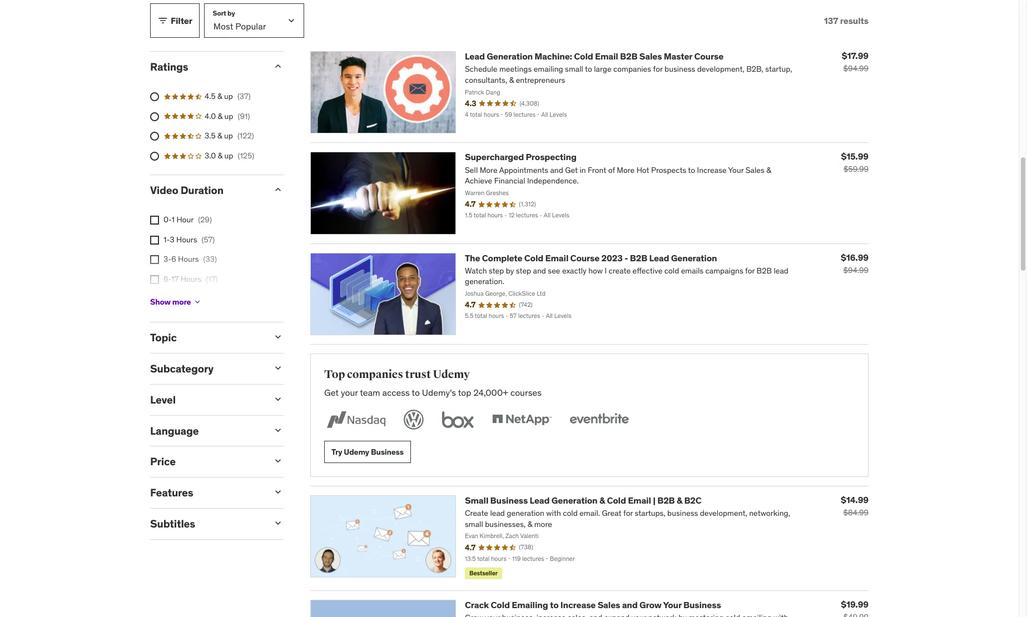 Task type: locate. For each thing, give the bounding box(es) containing it.
the complete cold email course 2023 - b2b lead generation link
[[465, 252, 717, 264]]

subcategory
[[150, 362, 214, 376]]

xsmall image left the 1-
[[150, 236, 159, 245]]

lead generation machine: cold email b2b sales master course link
[[465, 51, 724, 62]]

2 horizontal spatial lead
[[650, 252, 670, 264]]

hours for 3-6 hours
[[178, 254, 199, 264]]

grow
[[640, 600, 662, 611]]

udemy
[[433, 368, 470, 382], [344, 447, 369, 457]]

small image for level
[[273, 394, 284, 405]]

1 horizontal spatial generation
[[552, 495, 598, 506]]

1-3 hours (57)
[[164, 235, 215, 245]]

0 vertical spatial email
[[595, 51, 619, 62]]

2 vertical spatial xsmall image
[[193, 298, 202, 307]]

xsmall image right more
[[193, 298, 202, 307]]

supercharged prospecting link
[[465, 152, 577, 163]]

1 horizontal spatial to
[[550, 600, 559, 611]]

b2c
[[685, 495, 702, 506]]

top
[[324, 368, 345, 382]]

subtitles button
[[150, 517, 264, 531]]

up left (125)
[[225, 151, 233, 161]]

video
[[150, 184, 178, 197]]

up for 4.5 & up
[[224, 91, 233, 101]]

to
[[412, 387, 420, 398], [550, 600, 559, 611]]

(122)
[[238, 131, 254, 141]]

topic
[[150, 331, 177, 344]]

generation
[[487, 51, 533, 62], [671, 252, 717, 264], [552, 495, 598, 506]]

eventbrite image
[[567, 408, 631, 432]]

results
[[841, 15, 869, 26]]

3 up from the top
[[224, 131, 233, 141]]

features button
[[150, 486, 264, 500]]

cold right complete at the top
[[525, 252, 544, 264]]

small image
[[273, 332, 284, 343], [273, 363, 284, 374], [273, 425, 284, 436]]

1 horizontal spatial sales
[[640, 51, 662, 62]]

$17.99
[[842, 50, 869, 61]]

1 up from the top
[[224, 91, 233, 101]]

up left "(91)"
[[225, 111, 233, 121]]

2 horizontal spatial generation
[[671, 252, 717, 264]]

(57)
[[202, 235, 215, 245]]

small image for ratings
[[273, 61, 284, 72]]

2 vertical spatial lead
[[530, 495, 550, 506]]

1 vertical spatial lead
[[650, 252, 670, 264]]

1 horizontal spatial lead
[[530, 495, 550, 506]]

$94.99 for $17.99
[[844, 64, 869, 74]]

b2b right -
[[630, 252, 648, 264]]

1 vertical spatial sales
[[598, 600, 620, 611]]

2 vertical spatial email
[[628, 495, 651, 506]]

4.0
[[205, 111, 216, 121]]

hours right 17+
[[178, 294, 199, 304]]

email left |
[[628, 495, 651, 506]]

0 horizontal spatial business
[[371, 447, 404, 457]]

2 horizontal spatial business
[[684, 600, 721, 611]]

business right your
[[684, 600, 721, 611]]

small image for subcategory
[[273, 363, 284, 374]]

hours right 6
[[178, 254, 199, 264]]

up for 3.0 & up
[[225, 151, 233, 161]]

up left the (122)
[[224, 131, 233, 141]]

xsmall image left 0-
[[150, 216, 159, 225]]

0 vertical spatial $94.99
[[844, 64, 869, 74]]

volkswagen image
[[402, 408, 426, 432]]

$94.99 down $17.99 at the top right of page
[[844, 64, 869, 74]]

supercharged prospecting
[[465, 152, 577, 163]]

xsmall image left 6-
[[150, 275, 159, 284]]

video duration
[[150, 184, 224, 197]]

up
[[224, 91, 233, 101], [225, 111, 233, 121], [224, 131, 233, 141], [225, 151, 233, 161]]

crack
[[465, 600, 489, 611]]

$84.99
[[844, 508, 869, 518]]

0 vertical spatial small image
[[273, 332, 284, 343]]

0 vertical spatial course
[[695, 51, 724, 62]]

get
[[324, 387, 339, 398]]

24,000+
[[474, 387, 509, 398]]

& right 4.5
[[218, 91, 222, 101]]

$14.99 $84.99
[[841, 495, 869, 518]]

cold right crack on the bottom left of page
[[491, 600, 510, 611]]

& right 3.5
[[218, 131, 222, 141]]

2 horizontal spatial email
[[628, 495, 651, 506]]

your
[[341, 387, 358, 398]]

to down trust
[[412, 387, 420, 398]]

price button
[[150, 455, 264, 469]]

netapp image
[[490, 408, 554, 432]]

2 $94.99 from the top
[[844, 265, 869, 275]]

sales left and
[[598, 600, 620, 611]]

1 xsmall image from the top
[[150, 236, 159, 245]]

0-1 hour (29)
[[164, 215, 212, 225]]

udemy right try
[[344, 447, 369, 457]]

1 horizontal spatial udemy
[[433, 368, 470, 382]]

0 vertical spatial xsmall image
[[150, 216, 159, 225]]

0 horizontal spatial email
[[546, 252, 569, 264]]

lead
[[465, 51, 485, 62], [650, 252, 670, 264], [530, 495, 550, 506]]

$94.99 inside the $16.99 $94.99
[[844, 265, 869, 275]]

udemy up udemy's
[[433, 368, 470, 382]]

1 vertical spatial xsmall image
[[150, 275, 159, 284]]

email right complete at the top
[[546, 252, 569, 264]]

1 vertical spatial generation
[[671, 252, 717, 264]]

small image
[[157, 15, 169, 26], [273, 61, 284, 72], [273, 184, 284, 195], [273, 394, 284, 405], [273, 456, 284, 467], [273, 487, 284, 498], [273, 518, 284, 529]]

& for 3.0
[[218, 151, 223, 161]]

0 horizontal spatial lead
[[465, 51, 485, 62]]

0 vertical spatial udemy
[[433, 368, 470, 382]]

1 vertical spatial course
[[571, 252, 600, 264]]

nasdaq image
[[324, 408, 388, 432]]

email right machine:
[[595, 51, 619, 62]]

small business lead generation & cold email | b2b & b2c link
[[465, 495, 702, 506]]

hours right 17
[[181, 274, 202, 284]]

more
[[172, 297, 191, 307]]

business right small
[[490, 495, 528, 506]]

2 vertical spatial small image
[[273, 425, 284, 436]]

b2b right |
[[658, 495, 675, 506]]

business down volkswagen image on the left bottom
[[371, 447, 404, 457]]

3.0 & up (125)
[[205, 151, 254, 161]]

0 vertical spatial xsmall image
[[150, 236, 159, 245]]

0 vertical spatial sales
[[640, 51, 662, 62]]

to left increase at the right
[[550, 600, 559, 611]]

cold
[[574, 51, 593, 62], [525, 252, 544, 264], [607, 495, 626, 506], [491, 600, 510, 611]]

2 xsmall image from the top
[[150, 256, 159, 264]]

hours for 6-17 hours
[[181, 274, 202, 284]]

& right 4.0
[[218, 111, 223, 121]]

|
[[653, 495, 656, 506]]

2 small image from the top
[[273, 363, 284, 374]]

b2b left master
[[620, 51, 638, 62]]

small image for language
[[273, 425, 284, 436]]

1 vertical spatial xsmall image
[[150, 256, 159, 264]]

b2b
[[620, 51, 638, 62], [630, 252, 648, 264], [658, 495, 675, 506]]

2 up from the top
[[225, 111, 233, 121]]

0 vertical spatial generation
[[487, 51, 533, 62]]

sales left master
[[640, 51, 662, 62]]

$94.99
[[844, 64, 869, 74], [844, 265, 869, 275]]

email
[[595, 51, 619, 62], [546, 252, 569, 264], [628, 495, 651, 506]]

3-6 hours (33)
[[164, 254, 217, 264]]

hours
[[176, 235, 197, 245], [178, 254, 199, 264], [181, 274, 202, 284], [178, 294, 199, 304]]

17
[[171, 274, 179, 284]]

& right 3.0
[[218, 151, 223, 161]]

business
[[371, 447, 404, 457], [490, 495, 528, 506], [684, 600, 721, 611]]

cold left |
[[607, 495, 626, 506]]

hours right 3
[[176, 235, 197, 245]]

0 horizontal spatial to
[[412, 387, 420, 398]]

0 vertical spatial to
[[412, 387, 420, 398]]

1 small image from the top
[[273, 332, 284, 343]]

1 vertical spatial $94.99
[[844, 265, 869, 275]]

(17)
[[206, 274, 218, 284]]

up left (37)
[[224, 91, 233, 101]]

course right master
[[695, 51, 724, 62]]

1 vertical spatial small image
[[273, 363, 284, 374]]

your
[[663, 600, 682, 611]]

small image for features
[[273, 487, 284, 498]]

0 horizontal spatial course
[[571, 252, 600, 264]]

xsmall image left the 3- at the left of page
[[150, 256, 159, 264]]

-
[[625, 252, 628, 264]]

0 vertical spatial lead
[[465, 51, 485, 62]]

$15.99
[[841, 151, 869, 162]]

$94.99 down $16.99
[[844, 265, 869, 275]]

sales
[[640, 51, 662, 62], [598, 600, 620, 611]]

hours for 1-3 hours
[[176, 235, 197, 245]]

1 $94.99 from the top
[[844, 64, 869, 74]]

to inside 'top companies trust udemy get your team access to udemy's top 24,000+ courses'
[[412, 387, 420, 398]]

& left b2c
[[677, 495, 683, 506]]

0 horizontal spatial udemy
[[344, 447, 369, 457]]

$94.99 inside $17.99 $94.99
[[844, 64, 869, 74]]

3 small image from the top
[[273, 425, 284, 436]]

&
[[218, 91, 222, 101], [218, 111, 223, 121], [218, 131, 222, 141], [218, 151, 223, 161], [600, 495, 605, 506], [677, 495, 683, 506]]

xsmall image
[[150, 236, 159, 245], [150, 256, 159, 264]]

course left 2023
[[571, 252, 600, 264]]

4 up from the top
[[225, 151, 233, 161]]

1 horizontal spatial business
[[490, 495, 528, 506]]

language button
[[150, 424, 264, 438]]

try
[[332, 447, 342, 457]]

xsmall image
[[150, 216, 159, 225], [150, 275, 159, 284], [193, 298, 202, 307]]



Task type: vqa. For each thing, say whether or not it's contained in the screenshot.


Task type: describe. For each thing, give the bounding box(es) containing it.
cold right machine:
[[574, 51, 593, 62]]

$14.99
[[841, 495, 869, 506]]

& for 4.0
[[218, 111, 223, 121]]

subcategory button
[[150, 362, 264, 376]]

2023
[[602, 252, 623, 264]]

2 vertical spatial generation
[[552, 495, 598, 506]]

xsmall image for 0-
[[150, 216, 159, 225]]

small image for subtitles
[[273, 518, 284, 529]]

& left |
[[600, 495, 605, 506]]

small
[[465, 495, 489, 506]]

3.5
[[205, 131, 216, 141]]

small image for video duration
[[273, 184, 284, 195]]

2 vertical spatial business
[[684, 600, 721, 611]]

6
[[171, 254, 176, 264]]

137 results status
[[824, 15, 869, 26]]

(37)
[[238, 91, 251, 101]]

0-
[[164, 215, 172, 225]]

6-17 hours (17)
[[164, 274, 218, 284]]

137
[[824, 15, 839, 26]]

3-
[[164, 254, 171, 264]]

xsmall image for 6-
[[150, 275, 159, 284]]

$16.99 $94.99
[[841, 252, 869, 275]]

hour
[[177, 215, 194, 225]]

17+
[[164, 294, 176, 304]]

1 vertical spatial b2b
[[630, 252, 648, 264]]

$17.99 $94.99
[[842, 50, 869, 74]]

language
[[150, 424, 199, 438]]

$15.99 $59.99
[[841, 151, 869, 174]]

top
[[458, 387, 472, 398]]

access
[[383, 387, 410, 398]]

3.0
[[205, 151, 216, 161]]

1-
[[164, 235, 170, 245]]

0 horizontal spatial sales
[[598, 600, 620, 611]]

master
[[664, 51, 693, 62]]

price
[[150, 455, 176, 469]]

small image for topic
[[273, 332, 284, 343]]

1 vertical spatial email
[[546, 252, 569, 264]]

supercharged
[[465, 152, 524, 163]]

lead generation machine: cold email b2b sales master course
[[465, 51, 724, 62]]

4.5 & up (37)
[[205, 91, 251, 101]]

try udemy business
[[332, 447, 404, 457]]

crack cold emailing to increase sales and grow your business
[[465, 600, 721, 611]]

ratings
[[150, 60, 188, 74]]

17+ hours
[[164, 294, 199, 304]]

emailing
[[512, 600, 548, 611]]

xsmall image for 1-
[[150, 236, 159, 245]]

level button
[[150, 393, 264, 407]]

increase
[[561, 600, 596, 611]]

0 vertical spatial b2b
[[620, 51, 638, 62]]

& for 4.5
[[218, 91, 222, 101]]

filter button
[[150, 3, 200, 38]]

4.5
[[205, 91, 216, 101]]

the complete cold email course 2023 - b2b lead generation
[[465, 252, 717, 264]]

video duration button
[[150, 184, 264, 197]]

2 vertical spatial b2b
[[658, 495, 675, 506]]

prospecting
[[526, 152, 577, 163]]

1 vertical spatial to
[[550, 600, 559, 611]]

try udemy business link
[[324, 441, 411, 463]]

xsmall image for 3-
[[150, 256, 159, 264]]

$19.99
[[841, 599, 869, 610]]

crack cold emailing to increase sales and grow your business link
[[465, 600, 721, 611]]

companies
[[347, 368, 403, 382]]

3.5 & up (122)
[[205, 131, 254, 141]]

courses
[[511, 387, 542, 398]]

top companies trust udemy get your team access to udemy's top 24,000+ courses
[[324, 368, 542, 398]]

up for 3.5 & up
[[224, 131, 233, 141]]

complete
[[482, 252, 523, 264]]

up for 4.0 & up
[[225, 111, 233, 121]]

(125)
[[238, 151, 254, 161]]

small image for price
[[273, 456, 284, 467]]

$16.99
[[841, 252, 869, 263]]

(91)
[[238, 111, 250, 121]]

small business lead generation & cold email | b2b & b2c
[[465, 495, 702, 506]]

4.0 & up (91)
[[205, 111, 250, 121]]

$94.99 for $16.99
[[844, 265, 869, 275]]

0 horizontal spatial generation
[[487, 51, 533, 62]]

subtitles
[[150, 517, 195, 531]]

features
[[150, 486, 193, 500]]

$59.99
[[844, 164, 869, 174]]

filter
[[171, 15, 192, 26]]

udemy inside 'top companies trust udemy get your team access to udemy's top 24,000+ courses'
[[433, 368, 470, 382]]

xsmall image inside show more button
[[193, 298, 202, 307]]

3
[[170, 235, 174, 245]]

udemy's
[[422, 387, 456, 398]]

1 horizontal spatial course
[[695, 51, 724, 62]]

level
[[150, 393, 176, 407]]

& for 3.5
[[218, 131, 222, 141]]

1 horizontal spatial email
[[595, 51, 619, 62]]

team
[[360, 387, 380, 398]]

show
[[150, 297, 171, 307]]

trust
[[405, 368, 431, 382]]

1 vertical spatial business
[[490, 495, 528, 506]]

(29)
[[198, 215, 212, 225]]

0 vertical spatial business
[[371, 447, 404, 457]]

small image inside filter button
[[157, 15, 169, 26]]

(33)
[[203, 254, 217, 264]]

ratings button
[[150, 60, 264, 74]]

1
[[172, 215, 175, 225]]

and
[[622, 600, 638, 611]]

machine:
[[535, 51, 572, 62]]

topic button
[[150, 331, 264, 344]]

1 vertical spatial udemy
[[344, 447, 369, 457]]

the
[[465, 252, 480, 264]]

box image
[[440, 408, 477, 432]]

duration
[[181, 184, 224, 197]]

show more button
[[150, 291, 202, 313]]

6-
[[164, 274, 171, 284]]



